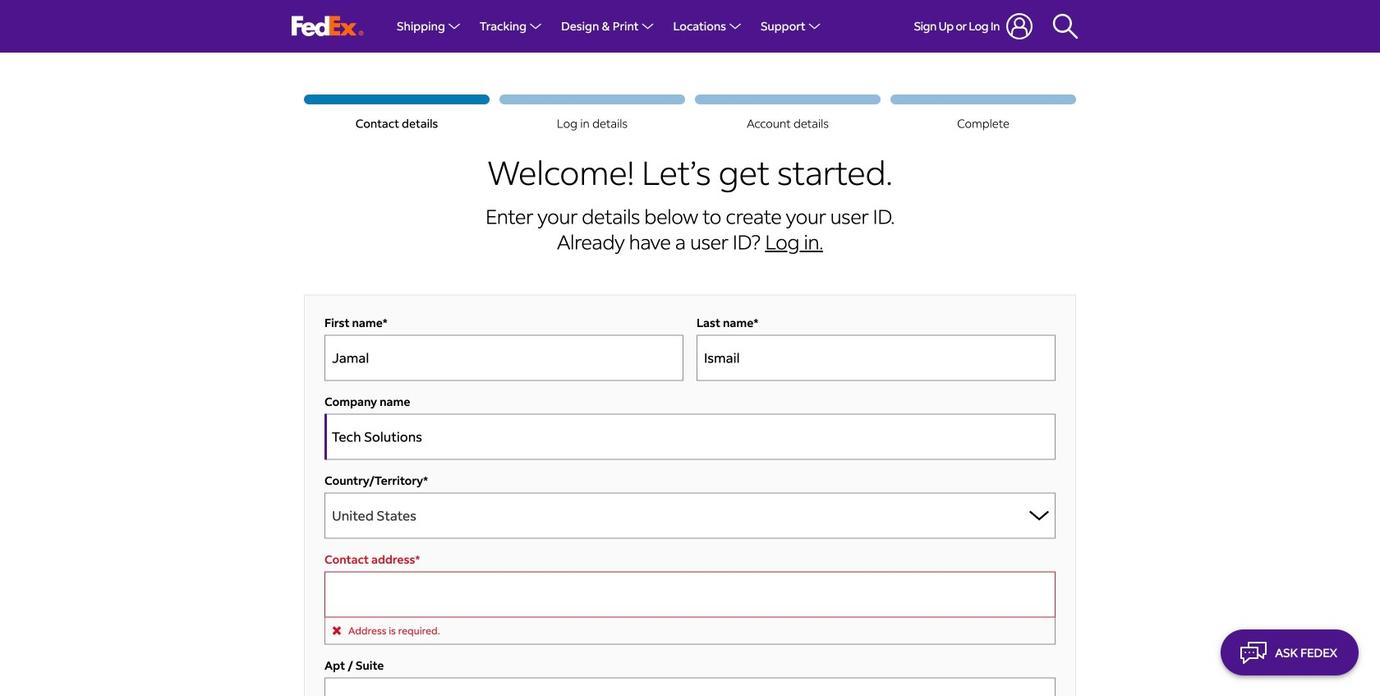 Task type: locate. For each thing, give the bounding box(es) containing it.
None text field
[[697, 335, 1056, 381], [325, 414, 1056, 460], [697, 335, 1056, 381], [325, 414, 1056, 460]]

fedex search image
[[1053, 13, 1079, 39]]

None text field
[[325, 335, 684, 381], [325, 571, 1056, 617], [325, 677, 1056, 696], [325, 335, 684, 381], [325, 571, 1056, 617], [325, 677, 1056, 696]]

None field
[[325, 552, 1056, 645]]



Task type: vqa. For each thing, say whether or not it's contained in the screenshot.
the Fedex Search icon
yes



